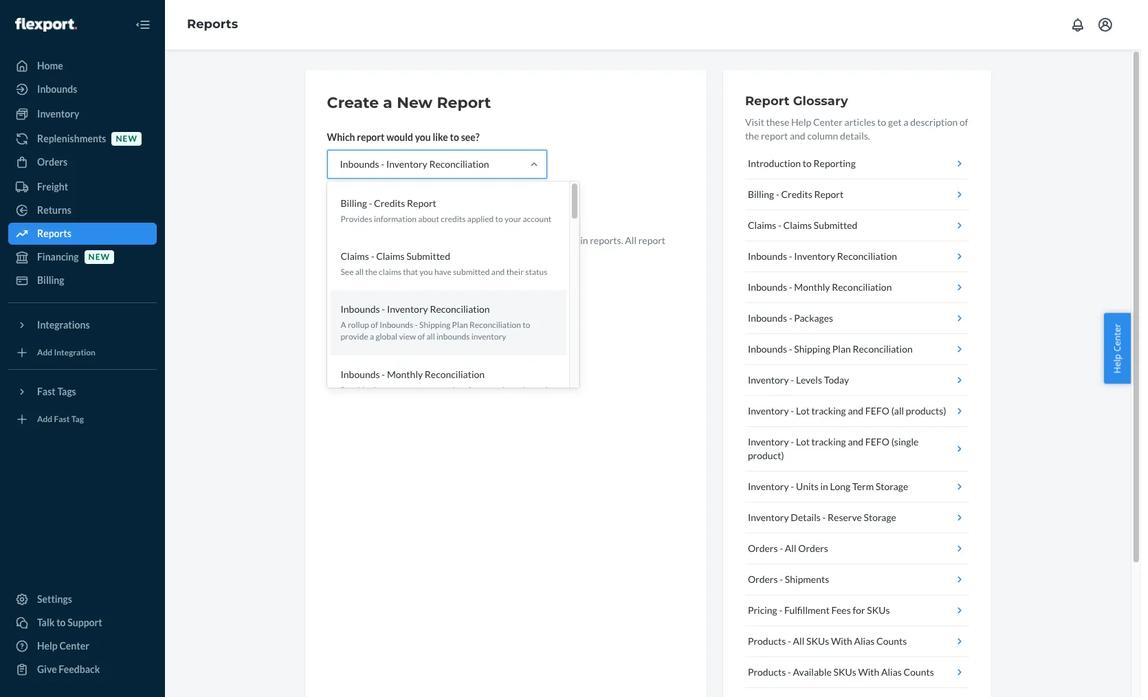 Task type: locate. For each thing, give the bounding box(es) containing it.
0 vertical spatial with
[[831, 636, 853, 647]]

reconciliation inside inbounds - monthly reconciliation provides inventory movement data for any selected month
[[425, 368, 485, 380]]

fefo left (single
[[866, 436, 890, 448]]

1 horizontal spatial all
[[427, 332, 435, 342]]

inbounds left packages
[[748, 312, 788, 324]]

1 vertical spatial create
[[339, 203, 369, 215]]

with down fees
[[831, 636, 853, 647]]

tracking inside inventory - lot tracking and fefo (single product)
[[812, 436, 846, 448]]

1 horizontal spatial inventory
[[472, 332, 506, 342]]

1 vertical spatial reports link
[[8, 223, 157, 245]]

submitted for claims - claims submitted
[[814, 219, 858, 231]]

1 vertical spatial inventory
[[374, 385, 409, 395]]

skus down the orders - shipments button on the right of page
[[867, 605, 890, 616]]

create inside button
[[339, 203, 369, 215]]

credits down introduction to reporting
[[782, 188, 813, 200]]

talk to support button
[[8, 612, 157, 634]]

billing down "introduction"
[[748, 188, 775, 200]]

in inside 'button'
[[821, 481, 829, 492]]

new up orders link
[[116, 134, 138, 144]]

the left claims
[[365, 267, 377, 277]]

monthly up packages
[[795, 281, 831, 293]]

alias inside products - all skus with alias counts 'button'
[[855, 636, 875, 647]]

for left any
[[468, 385, 479, 395]]

1 horizontal spatial a
[[383, 94, 393, 112]]

lot up units
[[796, 436, 810, 448]]

1 horizontal spatial help
[[792, 116, 812, 128]]

see
[[341, 267, 354, 277]]

1 add from the top
[[37, 348, 52, 358]]

1 vertical spatial the
[[365, 267, 377, 277]]

- up view
[[415, 320, 418, 330]]

with for all
[[831, 636, 853, 647]]

1 vertical spatial in
[[388, 248, 396, 260]]

storage right term
[[876, 481, 909, 492]]

1 vertical spatial alias
[[882, 666, 902, 678]]

inventory details - reserve storage button
[[745, 503, 969, 534]]

a left global
[[370, 332, 374, 342]]

credits up up
[[374, 197, 405, 209]]

to left your
[[496, 214, 503, 224]]

visit
[[745, 116, 765, 128]]

help
[[792, 116, 812, 128], [1112, 354, 1124, 374], [37, 640, 58, 652]]

1 vertical spatial you
[[420, 267, 433, 277]]

report
[[761, 130, 788, 142], [357, 131, 385, 143], [370, 203, 399, 215], [639, 235, 666, 246]]

0 vertical spatial fast
[[37, 386, 56, 398]]

provides up take
[[341, 214, 373, 224]]

1 vertical spatial center
[[1112, 324, 1124, 352]]

1 vertical spatial of
[[371, 320, 378, 330]]

0 horizontal spatial a
[[370, 332, 374, 342]]

the inside visit these help center articles to get a description of the report and column details.
[[745, 130, 759, 142]]

and inside inventory - lot tracking and fefo (single product)
[[848, 436, 864, 448]]

0 horizontal spatial plan
[[452, 320, 468, 330]]

credits inside billing - credits report button
[[782, 188, 813, 200]]

report down reporting
[[815, 188, 844, 200]]

alias inside products - available skus with alias counts 'button'
[[882, 666, 902, 678]]

a left new
[[383, 94, 393, 112]]

monthly for inbounds - monthly reconciliation
[[795, 281, 831, 293]]

view
[[399, 332, 416, 342]]

report inside button
[[815, 188, 844, 200]]

report for billing - credits report provides information about credits applied to your account
[[407, 197, 437, 209]]

tracking for (single
[[812, 436, 846, 448]]

skus down products - all skus with alias counts 'button'
[[834, 666, 857, 678]]

today
[[824, 374, 850, 386]]

open account menu image
[[1098, 17, 1114, 33]]

for up time
[[432, 235, 444, 246]]

all right reports.
[[625, 235, 637, 246]]

alias down products - all skus with alias counts 'button'
[[882, 666, 902, 678]]

report
[[437, 94, 491, 112], [745, 94, 790, 109], [815, 188, 844, 200], [407, 197, 437, 209]]

applied
[[468, 214, 494, 224]]

lot inside inventory - lot tracking and fefo (single product)
[[796, 436, 810, 448]]

2 lot from the top
[[796, 436, 810, 448]]

2 horizontal spatial skus
[[867, 605, 890, 616]]

skus inside button
[[867, 605, 890, 616]]

1 horizontal spatial the
[[745, 130, 759, 142]]

lot inside button
[[796, 405, 810, 417]]

claims - claims submitted see all the claims that you have submitted and their status
[[341, 250, 548, 277]]

to down status
[[523, 320, 530, 330]]

0 vertical spatial fefo
[[866, 405, 890, 417]]

time
[[440, 248, 461, 260]]

0 vertical spatial new
[[116, 134, 138, 144]]

report for create a new report
[[437, 94, 491, 112]]

2 vertical spatial new
[[88, 252, 110, 262]]

2 fefo from the top
[[866, 436, 890, 448]]

inbounds up global
[[380, 320, 414, 330]]

all inside inbounds - inventory reconciliation a rollup of inbounds - shipping plan reconciliation to provide a global view of all inbounds inventory
[[427, 332, 435, 342]]

0 vertical spatial create
[[327, 94, 379, 112]]

plan up inbounds
[[452, 320, 468, 330]]

2 horizontal spatial billing
[[748, 188, 775, 200]]

0 horizontal spatial the
[[365, 267, 377, 277]]

0 horizontal spatial reports
[[37, 228, 71, 239]]

data
[[451, 385, 467, 395]]

1 vertical spatial all
[[785, 543, 797, 554]]

submitted down billing - credits report button
[[814, 219, 858, 231]]

lot down inventory - levels today
[[796, 405, 810, 417]]

to left reporting
[[803, 158, 812, 169]]

monthly inside button
[[795, 281, 831, 293]]

- left shipments
[[780, 574, 783, 585]]

report inside create report button
[[370, 203, 399, 215]]

credits for billing - credits report provides information about credits applied to your account
[[374, 197, 405, 209]]

- up inventory - units in long term storage
[[791, 436, 795, 448]]

- down inventory - levels today
[[791, 405, 795, 417]]

1 horizontal spatial billing
[[341, 197, 367, 209]]

0 vertical spatial counts
[[877, 636, 907, 647]]

in left long
[[821, 481, 829, 492]]

inbounds down the inbounds - packages
[[748, 343, 788, 355]]

- inside claims - claims submitted see all the claims that you have submitted and their status
[[371, 250, 374, 262]]

1 vertical spatial storage
[[864, 512, 897, 523]]

to
[[878, 116, 887, 128], [450, 131, 459, 143], [803, 158, 812, 169], [496, 214, 503, 224], [388, 235, 396, 246], [517, 235, 526, 246], [523, 320, 530, 330], [57, 617, 66, 629]]

inventory down product)
[[748, 481, 789, 492]]

and
[[790, 130, 806, 142], [492, 267, 505, 277], [848, 405, 864, 417], [848, 436, 864, 448]]

introduction
[[748, 158, 801, 169]]

report for billing - credits report
[[815, 188, 844, 200]]

credits
[[441, 214, 466, 224]]

- up take
[[369, 197, 372, 209]]

and inside button
[[848, 405, 864, 417]]

alias for products - available skus with alias counts
[[882, 666, 902, 678]]

to inside button
[[57, 617, 66, 629]]

add left integration on the left of the page
[[37, 348, 52, 358]]

1 vertical spatial provides
[[341, 385, 373, 395]]

1 vertical spatial reports
[[37, 228, 71, 239]]

billing for billing - credits report
[[748, 188, 775, 200]]

1 vertical spatial fast
[[54, 414, 70, 425]]

a
[[341, 320, 346, 330]]

billing - credits report provides information about credits applied to your account
[[341, 197, 552, 224]]

0 vertical spatial inventory
[[472, 332, 506, 342]]

inventory inside 'button'
[[748, 481, 789, 492]]

that
[[403, 267, 418, 277]]

0 horizontal spatial for
[[432, 235, 444, 246]]

to inside billing - credits report provides information about credits applied to your account
[[496, 214, 503, 224]]

products
[[748, 636, 786, 647], [748, 666, 786, 678]]

tracking inside button
[[812, 405, 846, 417]]

shipping down packages
[[795, 343, 831, 355]]

0 vertical spatial plan
[[452, 320, 468, 330]]

provides inside inbounds - monthly reconciliation provides inventory movement data for any selected month
[[341, 385, 373, 395]]

with
[[831, 636, 853, 647], [859, 666, 880, 678]]

inventory inside button
[[748, 405, 789, 417]]

2 horizontal spatial help
[[1112, 354, 1124, 374]]

reconciliation inside inbounds - monthly reconciliation button
[[832, 281, 892, 293]]

give feedback button
[[8, 659, 157, 681]]

2 provides from the top
[[341, 385, 373, 395]]

1 vertical spatial with
[[859, 666, 880, 678]]

inventory left 'levels'
[[748, 374, 789, 386]]

products left available
[[748, 666, 786, 678]]

fefo
[[866, 405, 890, 417], [866, 436, 890, 448]]

1 horizontal spatial in
[[581, 235, 588, 246]]

create a new report
[[327, 94, 491, 112]]

2 vertical spatial in
[[821, 481, 829, 492]]

orders up pricing
[[748, 574, 778, 585]]

- right fields at the left of page
[[371, 250, 374, 262]]

1 horizontal spatial inbounds - inventory reconciliation
[[748, 250, 898, 262]]

submitted inside claims - claims submitted see all the claims that you have submitted and their status
[[407, 250, 451, 262]]

- inside button
[[791, 405, 795, 417]]

report inside it may take up to 2 hours for new information to be reflected in reports. all report time fields are in universal time (utc).
[[639, 235, 666, 246]]

1 vertical spatial skus
[[807, 636, 830, 647]]

information
[[374, 214, 417, 224], [466, 235, 516, 246]]

levels
[[796, 374, 823, 386]]

fields
[[348, 248, 370, 260]]

new up billing link
[[88, 252, 110, 262]]

inbounds down home
[[37, 83, 77, 95]]

1 horizontal spatial shipping
[[795, 343, 831, 355]]

orders up 'freight'
[[37, 156, 68, 168]]

plan
[[452, 320, 468, 330], [833, 343, 851, 355]]

billing inside button
[[748, 188, 775, 200]]

shipments
[[785, 574, 830, 585]]

claims - claims submitted button
[[745, 210, 969, 241]]

0 horizontal spatial center
[[59, 640, 89, 652]]

submitted down hours
[[407, 250, 451, 262]]

0 vertical spatial reports
[[187, 17, 238, 32]]

1 horizontal spatial reports link
[[187, 17, 238, 32]]

0 horizontal spatial help
[[37, 640, 58, 652]]

counts for products - available skus with alias counts
[[904, 666, 935, 678]]

billing for billing
[[37, 274, 64, 286]]

0 vertical spatial add
[[37, 348, 52, 358]]

billing down financing
[[37, 274, 64, 286]]

fefo left (all
[[866, 405, 890, 417]]

fefo inside inventory - lot tracking and fefo (single product)
[[866, 436, 890, 448]]

2 vertical spatial all
[[793, 636, 805, 647]]

inventory details - reserve storage
[[748, 512, 897, 523]]

and left column
[[790, 130, 806, 142]]

all inside 'button'
[[793, 636, 805, 647]]

fefo inside button
[[866, 405, 890, 417]]

fees
[[832, 605, 851, 616]]

- up the inbounds - packages
[[789, 281, 793, 293]]

inventory
[[472, 332, 506, 342], [374, 385, 409, 395]]

2 vertical spatial for
[[853, 605, 866, 616]]

all inside button
[[785, 543, 797, 554]]

credits inside billing - credits report provides information about credits applied to your account
[[374, 197, 405, 209]]

inventory inside inventory - lot tracking and fefo (single product)
[[748, 436, 789, 448]]

plan up today
[[833, 343, 851, 355]]

to right talk
[[57, 617, 66, 629]]

fast left tags
[[37, 386, 56, 398]]

create
[[327, 94, 379, 112], [339, 203, 369, 215]]

0 vertical spatial skus
[[867, 605, 890, 616]]

1 vertical spatial tracking
[[812, 436, 846, 448]]

inventory
[[37, 108, 79, 120], [386, 158, 428, 170], [795, 250, 836, 262], [387, 304, 428, 315], [748, 374, 789, 386], [748, 405, 789, 417], [748, 436, 789, 448], [748, 481, 789, 492], [748, 512, 789, 523]]

1 horizontal spatial information
[[466, 235, 516, 246]]

these
[[767, 116, 790, 128]]

monthly up movement
[[387, 368, 423, 380]]

billing inside billing - credits report provides information about credits applied to your account
[[341, 197, 367, 209]]

which
[[327, 131, 355, 143]]

inbounds link
[[8, 78, 157, 100]]

skus for all
[[807, 636, 830, 647]]

2 horizontal spatial center
[[1112, 324, 1124, 352]]

1 vertical spatial help
[[1112, 354, 1124, 374]]

returns
[[37, 204, 71, 216]]

0 vertical spatial all
[[355, 267, 364, 277]]

plan inside button
[[833, 343, 851, 355]]

0 horizontal spatial skus
[[807, 636, 830, 647]]

1 vertical spatial new
[[446, 235, 464, 246]]

add fast tag
[[37, 414, 84, 425]]

integrations button
[[8, 314, 157, 336]]

1 vertical spatial fefo
[[866, 436, 890, 448]]

monthly
[[795, 281, 831, 293], [387, 368, 423, 380]]

- down "introduction"
[[776, 188, 780, 200]]

available
[[793, 666, 832, 678]]

0 vertical spatial lot
[[796, 405, 810, 417]]

which report would you like to see?
[[327, 131, 480, 143]]

1 products from the top
[[748, 636, 786, 647]]

1 vertical spatial a
[[904, 116, 909, 128]]

of right view
[[418, 332, 425, 342]]

reports inside 'link'
[[37, 228, 71, 239]]

any
[[481, 385, 493, 395]]

create report button
[[327, 195, 410, 223]]

provide
[[341, 332, 368, 342]]

center
[[814, 116, 843, 128], [1112, 324, 1124, 352], [59, 640, 89, 652]]

to inside button
[[803, 158, 812, 169]]

0 vertical spatial storage
[[876, 481, 909, 492]]

0 horizontal spatial all
[[355, 267, 364, 277]]

0 horizontal spatial alias
[[855, 636, 875, 647]]

1 horizontal spatial for
[[468, 385, 479, 395]]

selected
[[495, 385, 525, 395]]

fulfillment
[[785, 605, 830, 616]]

1 vertical spatial add
[[37, 414, 52, 425]]

add for add integration
[[37, 348, 52, 358]]

storage inside button
[[864, 512, 897, 523]]

0 vertical spatial in
[[581, 235, 588, 246]]

report up these
[[745, 94, 790, 109]]

1 provides from the top
[[341, 214, 373, 224]]

1 horizontal spatial reports
[[187, 17, 238, 32]]

inventory inside inbounds - monthly reconciliation provides inventory movement data for any selected month
[[374, 385, 409, 395]]

1 horizontal spatial skus
[[834, 666, 857, 678]]

billing for billing - credits report provides information about credits applied to your account
[[341, 197, 367, 209]]

create up which
[[327, 94, 379, 112]]

flexport logo image
[[15, 18, 77, 31]]

inventory up replenishments on the left
[[37, 108, 79, 120]]

with down products - all skus with alias counts 'button'
[[859, 666, 880, 678]]

up
[[375, 235, 386, 246]]

alias
[[855, 636, 875, 647], [882, 666, 902, 678]]

inventory up orders - all orders
[[748, 512, 789, 523]]

report right reports.
[[639, 235, 666, 246]]

0 vertical spatial center
[[814, 116, 843, 128]]

2 vertical spatial skus
[[834, 666, 857, 678]]

- down fulfillment
[[788, 636, 792, 647]]

all up orders - shipments
[[785, 543, 797, 554]]

inventory for inventory - levels today
[[748, 374, 789, 386]]

1 vertical spatial plan
[[833, 343, 851, 355]]

2 add from the top
[[37, 414, 52, 425]]

provides inside billing - credits report provides information about credits applied to your account
[[341, 214, 373, 224]]

monthly inside inbounds - monthly reconciliation provides inventory movement data for any selected month
[[387, 368, 423, 380]]

provides down provide on the left of page
[[341, 385, 373, 395]]

information up (utc).
[[466, 235, 516, 246]]

provides for billing
[[341, 214, 373, 224]]

- inside billing - credits report provides information about credits applied to your account
[[369, 197, 372, 209]]

in left reports.
[[581, 235, 588, 246]]

storage
[[876, 481, 909, 492], [864, 512, 897, 523]]

inventory inside inbounds - inventory reconciliation a rollup of inbounds - shipping plan reconciliation to provide a global view of all inbounds inventory
[[387, 304, 428, 315]]

the inside claims - claims submitted see all the claims that you have submitted and their status
[[365, 267, 377, 277]]

0 horizontal spatial of
[[371, 320, 378, 330]]

1 horizontal spatial help center
[[1112, 324, 1124, 374]]

report up see?
[[437, 94, 491, 112]]

to inside inbounds - inventory reconciliation a rollup of inbounds - shipping plan reconciliation to provide a global view of all inbounds inventory
[[523, 320, 530, 330]]

for right fees
[[853, 605, 866, 616]]

0 horizontal spatial information
[[374, 214, 417, 224]]

- left packages
[[789, 312, 793, 324]]

new inside it may take up to 2 hours for new information to be reflected in reports. all report time fields are in universal time (utc).
[[446, 235, 464, 246]]

1 vertical spatial all
[[427, 332, 435, 342]]

0 horizontal spatial shipping
[[420, 320, 451, 330]]

in right are
[[388, 248, 396, 260]]

billing up may
[[341, 197, 367, 209]]

report up up
[[370, 203, 399, 215]]

2 products from the top
[[748, 666, 786, 678]]

0 horizontal spatial inbounds - inventory reconciliation
[[340, 158, 489, 170]]

1 horizontal spatial submitted
[[814, 219, 858, 231]]

submitted inside button
[[814, 219, 858, 231]]

you left like
[[415, 131, 431, 143]]

0 vertical spatial of
[[960, 116, 969, 128]]

orders up orders - shipments
[[748, 543, 778, 554]]

billing - credits report
[[748, 188, 844, 200]]

1 fefo from the top
[[866, 405, 890, 417]]

counts for products - all skus with alias counts
[[877, 636, 907, 647]]

new up time
[[446, 235, 464, 246]]

2 vertical spatial a
[[370, 332, 374, 342]]

- inside inventory - lot tracking and fefo (single product)
[[791, 436, 795, 448]]

inventory right inbounds
[[472, 332, 506, 342]]

claims
[[379, 267, 402, 277]]

orders for orders
[[37, 156, 68, 168]]

0 vertical spatial shipping
[[420, 320, 451, 330]]

products for products - available skus with alias counts
[[748, 666, 786, 678]]

0 vertical spatial information
[[374, 214, 417, 224]]

0 vertical spatial help
[[792, 116, 812, 128]]

add integration link
[[8, 342, 157, 364]]

2 vertical spatial of
[[418, 332, 425, 342]]

submitted
[[814, 219, 858, 231], [407, 250, 451, 262]]

0 vertical spatial tracking
[[812, 405, 846, 417]]

products - available skus with alias counts button
[[745, 658, 969, 688]]

create report
[[339, 203, 399, 215]]

open notifications image
[[1070, 17, 1087, 33]]

report up about
[[407, 197, 437, 209]]

reconciliation
[[429, 158, 489, 170], [838, 250, 898, 262], [832, 281, 892, 293], [430, 304, 490, 315], [470, 320, 521, 330], [853, 343, 913, 355], [425, 368, 485, 380]]

- down global
[[382, 368, 385, 380]]

inbounds inside inbounds - monthly reconciliation provides inventory movement data for any selected month
[[341, 368, 380, 380]]

1 lot from the top
[[796, 405, 810, 417]]

to left get
[[878, 116, 887, 128]]

lot
[[796, 405, 810, 417], [796, 436, 810, 448]]

fast inside dropdown button
[[37, 386, 56, 398]]

1 horizontal spatial with
[[859, 666, 880, 678]]

your
[[505, 214, 521, 224]]

fast left tag
[[54, 414, 70, 425]]

report inside billing - credits report provides information about credits applied to your account
[[407, 197, 437, 209]]

inbounds - inventory reconciliation button
[[745, 241, 969, 272]]

create up may
[[339, 203, 369, 215]]

all
[[625, 235, 637, 246], [785, 543, 797, 554], [793, 636, 805, 647]]

reports
[[187, 17, 238, 32], [37, 228, 71, 239]]

give
[[37, 664, 57, 675]]

provides for inbounds
[[341, 385, 373, 395]]

fast tags
[[37, 386, 76, 398]]

1 tracking from the top
[[812, 405, 846, 417]]

create for create a new report
[[327, 94, 379, 112]]

inbounds down provide on the left of page
[[341, 368, 380, 380]]

1 vertical spatial information
[[466, 235, 516, 246]]

the down visit
[[745, 130, 759, 142]]

with for available
[[859, 666, 880, 678]]

all down fulfillment
[[793, 636, 805, 647]]

1 vertical spatial lot
[[796, 436, 810, 448]]

tracking
[[812, 405, 846, 417], [812, 436, 846, 448]]

tracking down today
[[812, 405, 846, 417]]

2 vertical spatial help
[[37, 640, 58, 652]]

1 horizontal spatial center
[[814, 116, 843, 128]]

0 vertical spatial submitted
[[814, 219, 858, 231]]

2 horizontal spatial for
[[853, 605, 866, 616]]

0 horizontal spatial credits
[[374, 197, 405, 209]]

2 tracking from the top
[[812, 436, 846, 448]]

- left available
[[788, 666, 792, 678]]

for inside it may take up to 2 hours for new information to be reflected in reports. all report time fields are in universal time (utc).
[[432, 235, 444, 246]]

inbounds - inventory reconciliation down "which report would you like to see?"
[[340, 158, 489, 170]]

provides
[[341, 214, 373, 224], [341, 385, 373, 395]]

for
[[432, 235, 444, 246], [468, 385, 479, 395], [853, 605, 866, 616]]

new
[[116, 134, 138, 144], [446, 235, 464, 246], [88, 252, 110, 262]]

shipping inside inbounds - inventory reconciliation a rollup of inbounds - shipping plan reconciliation to provide a global view of all inbounds inventory
[[420, 320, 451, 330]]

inventory left movement
[[374, 385, 409, 395]]

all right see
[[355, 267, 364, 277]]

inventory down inventory - levels today
[[748, 405, 789, 417]]

inbounds up the inbounds - packages
[[748, 281, 788, 293]]

inventory for inventory - units in long term storage
[[748, 481, 789, 492]]

- down the "billing - credits report"
[[779, 219, 782, 231]]



Task type: vqa. For each thing, say whether or not it's contained in the screenshot.
No
no



Task type: describe. For each thing, give the bounding box(es) containing it.
- left 'levels'
[[791, 374, 795, 386]]

information inside it may take up to 2 hours for new information to be reflected in reports. all report time fields are in universal time (utc).
[[466, 235, 516, 246]]

inventory for inventory details - reserve storage
[[748, 512, 789, 523]]

- up global
[[382, 304, 385, 315]]

inbounds - shipping plan reconciliation
[[748, 343, 913, 355]]

- left units
[[791, 481, 795, 492]]

and inside claims - claims submitted see all the claims that you have submitted and their status
[[492, 267, 505, 277]]

all inside it may take up to 2 hours for new information to be reflected in reports. all report time fields are in universal time (utc).
[[625, 235, 637, 246]]

inventory - lot tracking and fefo (single product)
[[748, 436, 919, 461]]

fefo for (single
[[866, 436, 890, 448]]

for inside inbounds - monthly reconciliation provides inventory movement data for any selected month
[[468, 385, 479, 395]]

freight
[[37, 181, 68, 193]]

details.
[[841, 130, 871, 142]]

feedback
[[59, 664, 100, 675]]

0 vertical spatial reports link
[[187, 17, 238, 32]]

information inside billing - credits report provides information about credits applied to your account
[[374, 214, 417, 224]]

- inside inbounds - monthly reconciliation provides inventory movement data for any selected month
[[382, 368, 385, 380]]

1 vertical spatial help center
[[37, 640, 89, 652]]

close navigation image
[[135, 17, 151, 33]]

all inside claims - claims submitted see all the claims that you have submitted and their status
[[355, 267, 364, 277]]

orders for orders - shipments
[[748, 574, 778, 585]]

like
[[433, 131, 448, 143]]

billing link
[[8, 270, 157, 292]]

term
[[853, 481, 874, 492]]

billing - credits report button
[[745, 180, 969, 210]]

tracking for (all
[[812, 405, 846, 417]]

universal
[[398, 248, 438, 260]]

inbounds
[[437, 332, 470, 342]]

inbounds - inventory reconciliation a rollup of inbounds - shipping plan reconciliation to provide a global view of all inbounds inventory
[[341, 304, 530, 342]]

of inside visit these help center articles to get a description of the report and column details.
[[960, 116, 969, 128]]

products - all skus with alias counts button
[[745, 627, 969, 658]]

support
[[68, 617, 102, 629]]

products)
[[906, 405, 947, 417]]

account
[[523, 214, 552, 224]]

credits for billing - credits report
[[782, 188, 813, 200]]

add for add fast tag
[[37, 414, 52, 425]]

may
[[335, 235, 353, 246]]

add fast tag link
[[8, 409, 157, 431]]

inbounds - inventory reconciliation inside inbounds - inventory reconciliation button
[[748, 250, 898, 262]]

- up orders - shipments
[[780, 543, 783, 554]]

inventory for inventory
[[37, 108, 79, 120]]

storage inside 'button'
[[876, 481, 909, 492]]

new for replenishments
[[116, 134, 138, 144]]

- down claims - claims submitted
[[789, 250, 793, 262]]

replenishments
[[37, 133, 106, 144]]

introduction to reporting
[[748, 158, 856, 169]]

tag
[[71, 414, 84, 425]]

inbounds down claims - claims submitted
[[748, 250, 788, 262]]

products - all skus with alias counts
[[748, 636, 907, 647]]

inventory - levels today
[[748, 374, 850, 386]]

get
[[889, 116, 902, 128]]

long
[[831, 481, 851, 492]]

home link
[[8, 55, 157, 77]]

are
[[372, 248, 386, 260]]

column
[[808, 130, 839, 142]]

integration
[[54, 348, 96, 358]]

settings
[[37, 594, 72, 605]]

fast tags button
[[8, 381, 157, 403]]

financing
[[37, 251, 79, 263]]

skus for available
[[834, 666, 857, 678]]

home
[[37, 60, 63, 72]]

report glossary
[[745, 94, 849, 109]]

help center inside button
[[1112, 324, 1124, 374]]

0 horizontal spatial reports link
[[8, 223, 157, 245]]

to left the be
[[517, 235, 526, 246]]

inventory for inventory - lot tracking and fefo (single product)
[[748, 436, 789, 448]]

reconciliation inside inbounds - inventory reconciliation button
[[838, 250, 898, 262]]

a inside visit these help center articles to get a description of the report and column details.
[[904, 116, 909, 128]]

to inside visit these help center articles to get a description of the report and column details.
[[878, 116, 887, 128]]

create for create report
[[339, 203, 369, 215]]

inventory down "which report would you like to see?"
[[386, 158, 428, 170]]

0 vertical spatial a
[[383, 94, 393, 112]]

time
[[327, 248, 346, 260]]

submitted
[[453, 267, 490, 277]]

inventory inside inbounds - inventory reconciliation a rollup of inbounds - shipping plan reconciliation to provide a global view of all inbounds inventory
[[472, 332, 506, 342]]

0 horizontal spatial in
[[388, 248, 396, 260]]

all for products
[[793, 636, 805, 647]]

pricing
[[748, 605, 778, 616]]

inventory link
[[8, 103, 157, 125]]

movement
[[411, 385, 449, 395]]

inbounds - shipping plan reconciliation button
[[745, 334, 969, 365]]

details
[[791, 512, 821, 523]]

lot for inventory - lot tracking and fefo (all products)
[[796, 405, 810, 417]]

fefo for (all
[[866, 405, 890, 417]]

to right like
[[450, 131, 459, 143]]

month
[[527, 385, 550, 395]]

- down the inbounds - packages
[[789, 343, 793, 355]]

inbounds - packages button
[[745, 303, 969, 334]]

1 horizontal spatial of
[[418, 332, 425, 342]]

pricing - fulfillment fees for skus
[[748, 605, 890, 616]]

be
[[528, 235, 539, 246]]

all for orders
[[785, 543, 797, 554]]

help inside button
[[1112, 354, 1124, 374]]

plan inside inbounds - inventory reconciliation a rollup of inbounds - shipping plan reconciliation to provide a global view of all inbounds inventory
[[452, 320, 468, 330]]

inbounds - monthly reconciliation provides inventory movement data for any selected month
[[341, 368, 550, 395]]

report inside visit these help center articles to get a description of the report and column details.
[[761, 130, 788, 142]]

reconciliation inside inbounds - shipping plan reconciliation button
[[853, 343, 913, 355]]

claims - claims submitted
[[748, 219, 858, 231]]

inbounds - monthly reconciliation
[[748, 281, 892, 293]]

new for financing
[[88, 252, 110, 262]]

you inside claims - claims submitted see all the claims that you have submitted and their status
[[420, 267, 433, 277]]

2
[[398, 235, 404, 246]]

- right the details
[[823, 512, 826, 523]]

help center link
[[8, 636, 157, 658]]

their
[[507, 267, 524, 277]]

it
[[327, 235, 334, 246]]

tags
[[57, 386, 76, 398]]

help inside visit these help center articles to get a description of the report and column details.
[[792, 116, 812, 128]]

inventory - units in long term storage
[[748, 481, 909, 492]]

orders - shipments
[[748, 574, 830, 585]]

monthly for inbounds - monthly reconciliation provides inventory movement data for any selected month
[[387, 368, 423, 380]]

to left 2
[[388, 235, 396, 246]]

reporting
[[814, 158, 856, 169]]

center inside button
[[1112, 324, 1124, 352]]

- down "which report would you like to see?"
[[381, 158, 385, 170]]

report left the would
[[357, 131, 385, 143]]

help center button
[[1105, 313, 1131, 384]]

submitted for claims - claims submitted see all the claims that you have submitted and their status
[[407, 250, 451, 262]]

have
[[435, 267, 452, 277]]

visit these help center articles to get a description of the report and column details.
[[745, 116, 969, 142]]

a inside inbounds - inventory reconciliation a rollup of inbounds - shipping plan reconciliation to provide a global view of all inbounds inventory
[[370, 332, 374, 342]]

add integration
[[37, 348, 96, 358]]

center inside visit these help center articles to get a description of the report and column details.
[[814, 116, 843, 128]]

orders link
[[8, 151, 157, 173]]

(single
[[892, 436, 919, 448]]

it may take up to 2 hours for new information to be reflected in reports. all report time fields are in universal time (utc).
[[327, 235, 666, 260]]

orders - all orders button
[[745, 534, 969, 565]]

shipping inside button
[[795, 343, 831, 355]]

packages
[[795, 312, 834, 324]]

products for products - all skus with alias counts
[[748, 636, 786, 647]]

- right pricing
[[780, 605, 783, 616]]

pricing - fulfillment fees for skus button
[[745, 596, 969, 627]]

talk to support
[[37, 617, 102, 629]]

global
[[376, 332, 398, 342]]

new
[[397, 94, 433, 112]]

freight link
[[8, 176, 157, 198]]

product)
[[748, 450, 784, 461]]

0 vertical spatial you
[[415, 131, 431, 143]]

inbounds up rollup on the left top of the page
[[341, 304, 380, 315]]

talk
[[37, 617, 55, 629]]

and inside visit these help center articles to get a description of the report and column details.
[[790, 130, 806, 142]]

(utc).
[[463, 248, 489, 260]]

lot for inventory - lot tracking and fefo (single product)
[[796, 436, 810, 448]]

for inside the pricing - fulfillment fees for skus button
[[853, 605, 866, 616]]

orders for orders - all orders
[[748, 543, 778, 554]]

description
[[911, 116, 958, 128]]

orders up shipments
[[799, 543, 829, 554]]

inventory - lot tracking and fefo (all products)
[[748, 405, 947, 417]]

about
[[418, 214, 439, 224]]

rollup
[[348, 320, 369, 330]]

inventory - units in long term storage button
[[745, 472, 969, 503]]

inventory up 'inbounds - monthly reconciliation'
[[795, 250, 836, 262]]

give feedback
[[37, 664, 100, 675]]

inventory for inventory - lot tracking and fefo (all products)
[[748, 405, 789, 417]]

inbounds down which
[[340, 158, 379, 170]]

alias for products - all skus with alias counts
[[855, 636, 875, 647]]



